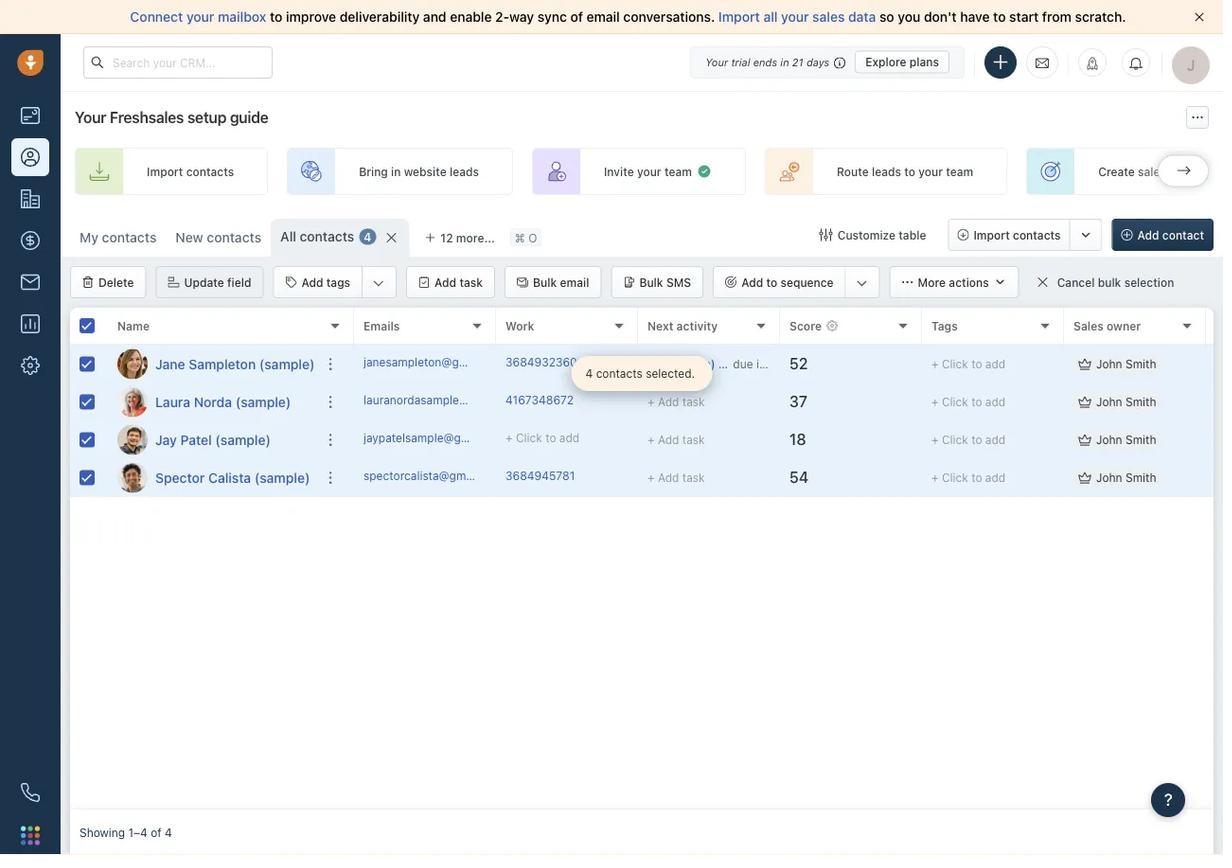 Task type: vqa. For each thing, say whether or not it's contained in the screenshot.
the Contact information
no



Task type: describe. For each thing, give the bounding box(es) containing it.
next activity
[[648, 319, 718, 332]]

12 more... button
[[414, 224, 505, 251]]

janesampleton@gmail.com 3684932360
[[364, 355, 577, 369]]

customize
[[838, 228, 896, 241]]

task inside 'button'
[[460, 276, 483, 289]]

press space to deselect this row. row containing 37
[[354, 384, 1224, 421]]

connect your mailbox link
[[130, 9, 270, 25]]

spector
[[155, 470, 205, 485]]

sales inside create sales sequence link
[[1138, 165, 1167, 178]]

janesampleton@gmail.com
[[364, 355, 507, 369]]

sync
[[538, 9, 567, 25]]

contacts right the new
[[207, 230, 261, 245]]

+ click to add for 54
[[932, 471, 1006, 484]]

john smith for 52
[[1097, 357, 1157, 371]]

spectorcalista@gmail.com
[[364, 469, 504, 482]]

spector calista (sample)
[[155, 470, 310, 485]]

more actions
[[918, 276, 989, 289]]

import contacts group
[[948, 219, 1103, 251]]

+ add task for 37
[[648, 395, 705, 409]]

bulk sms
[[640, 276, 691, 289]]

customize table button
[[808, 219, 939, 251]]

improve
[[286, 9, 336, 25]]

add to sequence button
[[714, 267, 845, 297]]

trial
[[731, 56, 751, 68]]

connect your mailbox to improve deliverability and enable 2-way sync of email conversations. import all your sales data so you don't have to start from scratch.
[[130, 9, 1126, 25]]

smith for 37
[[1126, 395, 1157, 409]]

start
[[1010, 9, 1039, 25]]

laura norda (sample) link
[[155, 393, 291, 411]]

press space to deselect this row. row containing 52
[[354, 346, 1224, 384]]

cancel
[[1057, 276, 1095, 289]]

bulk sms button
[[611, 266, 704, 298]]

grid containing 52
[[70, 308, 1224, 810]]

guide
[[230, 108, 268, 126]]

row group containing jane sampleton (sample)
[[70, 346, 354, 497]]

bring
[[359, 165, 388, 178]]

patel
[[180, 432, 212, 447]]

customize table
[[838, 228, 927, 241]]

add for 54
[[986, 471, 1006, 484]]

mailbox
[[218, 9, 266, 25]]

more...
[[456, 231, 495, 244]]

import contacts button
[[948, 219, 1071, 251]]

update field
[[184, 276, 251, 289]]

click for 52
[[942, 357, 969, 371]]

john for 37
[[1097, 395, 1123, 409]]

website
[[404, 165, 447, 178]]

l image
[[117, 387, 148, 417]]

jane sampleton (sample) link
[[155, 355, 315, 374]]

explore plans
[[866, 55, 939, 69]]

new
[[176, 230, 203, 245]]

1 horizontal spatial import
[[719, 9, 760, 25]]

add to sequence group
[[713, 266, 880, 298]]

contacts right all
[[300, 229, 354, 244]]

create
[[1099, 165, 1135, 178]]

name row
[[70, 308, 354, 346]]

import contacts for 'import contacts' button on the right of page
[[974, 228, 1061, 241]]

contacts right my
[[102, 230, 157, 245]]

john smith for 54
[[1097, 471, 1157, 484]]

add contact
[[1138, 228, 1205, 241]]

norda
[[194, 394, 232, 410]]

add tags button
[[274, 267, 362, 297]]

task for 54
[[683, 471, 705, 484]]

52
[[790, 355, 808, 373]]

all
[[280, 229, 296, 244]]

deliverability
[[340, 9, 420, 25]]

emails
[[364, 319, 400, 332]]

john smith for 37
[[1097, 395, 1157, 409]]

cancel bulk selection
[[1057, 276, 1175, 289]]

contacts inside button
[[1013, 228, 1061, 241]]

lauranordasample@gmail.com link
[[364, 392, 524, 412]]

tags
[[932, 319, 958, 332]]

conversations.
[[624, 9, 715, 25]]

my contacts
[[80, 230, 157, 245]]

next
[[648, 319, 674, 332]]

3684932360
[[506, 355, 577, 369]]

to inside add to sequence button
[[767, 276, 778, 289]]

work
[[506, 319, 535, 332]]

import for 'import contacts' button on the right of page
[[974, 228, 1010, 241]]

lauranordasample@gmail.com
[[364, 393, 524, 407]]

1 vertical spatial of
[[151, 826, 162, 839]]

(sample) for jane sampleton (sample)
[[259, 356, 315, 372]]

sequence for add to sequence
[[781, 276, 834, 289]]

bulk for bulk sms
[[640, 276, 663, 289]]

calista
[[208, 470, 251, 485]]

freshsales
[[110, 108, 184, 126]]

data
[[849, 9, 876, 25]]

2-
[[495, 9, 509, 25]]

click for 18
[[942, 433, 969, 446]]

john smith for 18
[[1097, 433, 1157, 446]]

and
[[423, 9, 447, 25]]

bring in website leads link
[[287, 148, 513, 195]]

invite your team
[[604, 165, 692, 178]]

in inside bring in website leads link
[[391, 165, 401, 178]]

connect
[[130, 9, 183, 25]]

create sales sequence link
[[1027, 148, 1224, 195]]

tags
[[326, 276, 350, 289]]

jay
[[155, 432, 177, 447]]

email image
[[1036, 55, 1049, 70]]

to inside route leads to your team link
[[905, 165, 916, 178]]

contact
[[1163, 228, 1205, 241]]

way
[[509, 9, 534, 25]]

ends
[[754, 56, 778, 68]]

close image
[[1195, 12, 1205, 22]]

your for your freshsales setup guide
[[75, 108, 106, 126]]

4167348672 link
[[506, 392, 574, 412]]

container_wx8msf4aqz5i3rn1 image inside invite your team link
[[697, 164, 712, 179]]

smith for 52
[[1126, 357, 1157, 371]]

janesampleton@gmail.com link
[[364, 354, 507, 374]]

add inside 'button'
[[435, 276, 457, 289]]

bring in website leads
[[359, 165, 479, 178]]

0 vertical spatial sales
[[813, 9, 845, 25]]

your left mailbox
[[187, 9, 214, 25]]

invite
[[604, 165, 634, 178]]

john for 52
[[1097, 357, 1123, 371]]

my
[[80, 230, 98, 245]]

phone image
[[21, 783, 40, 802]]

field
[[227, 276, 251, 289]]

phone element
[[11, 774, 49, 812]]



Task type: locate. For each thing, give the bounding box(es) containing it.
email
[[587, 9, 620, 25], [560, 276, 589, 289]]

(sample) for spector calista (sample)
[[255, 470, 310, 485]]

1 leads from the left
[[450, 165, 479, 178]]

task for 37
[[683, 395, 705, 409]]

import for import contacts link at the left top of page
[[147, 165, 183, 178]]

2 horizontal spatial import
[[974, 228, 1010, 241]]

add tags
[[302, 276, 350, 289]]

+ add task
[[648, 395, 705, 409], [648, 433, 705, 447], [648, 471, 705, 484]]

update
[[184, 276, 224, 289]]

press space to deselect this row. row up 37
[[354, 346, 1224, 384]]

name
[[117, 319, 150, 332]]

so
[[880, 9, 895, 25]]

route leads to your team link
[[765, 148, 1008, 195]]

jaypatelsample@gmail.com
[[364, 431, 509, 444]]

of
[[571, 9, 583, 25], [151, 826, 162, 839]]

enable
[[450, 9, 492, 25]]

⌘
[[515, 231, 525, 244]]

1 team from the left
[[665, 165, 692, 178]]

1 horizontal spatial sequence
[[1170, 165, 1223, 178]]

don't
[[924, 9, 957, 25]]

j image
[[117, 349, 148, 379]]

4 smith from the top
[[1126, 471, 1157, 484]]

press space to deselect this row. row containing spector calista (sample)
[[70, 459, 354, 497]]

owner
[[1107, 319, 1141, 332]]

row group
[[70, 346, 354, 497], [354, 346, 1224, 497]]

3 john smith from the top
[[1097, 433, 1157, 446]]

4 right all contacts link
[[364, 230, 372, 243]]

of right sync on the top of the page
[[571, 9, 583, 25]]

4
[[364, 230, 372, 243], [586, 367, 593, 380], [165, 826, 172, 839]]

1 bulk from the left
[[533, 276, 557, 289]]

spectorcalista@gmail.com 3684945781
[[364, 469, 575, 482]]

angle down image
[[373, 274, 385, 293]]

+ click to add for 18
[[932, 433, 1006, 446]]

press space to deselect this row. row up jay patel (sample) at the bottom of the page
[[70, 384, 354, 421]]

1 + add task from the top
[[648, 395, 705, 409]]

0 vertical spatial in
[[781, 56, 789, 68]]

1 vertical spatial import
[[147, 165, 183, 178]]

import left all
[[719, 9, 760, 25]]

1 vertical spatial sales
[[1138, 165, 1167, 178]]

your left the trial
[[706, 56, 728, 68]]

import down the your freshsales setup guide
[[147, 165, 183, 178]]

1 + click to add from the top
[[932, 357, 1006, 371]]

bulk down o
[[533, 276, 557, 289]]

email inside button
[[560, 276, 589, 289]]

selected.
[[646, 367, 695, 380]]

4 inside all contacts 4
[[364, 230, 372, 243]]

12
[[441, 231, 453, 244]]

bulk
[[1098, 276, 1122, 289]]

more actions button
[[890, 266, 1020, 298]]

add for 37
[[986, 395, 1006, 409]]

your
[[706, 56, 728, 68], [75, 108, 106, 126]]

plans
[[910, 55, 939, 69]]

click
[[942, 357, 969, 371], [942, 395, 969, 409], [516, 431, 542, 444], [942, 433, 969, 446], [942, 471, 969, 484]]

of right 1–4
[[151, 826, 162, 839]]

contacts down the setup
[[186, 165, 234, 178]]

showing 1–4 of 4
[[80, 826, 172, 839]]

4 contacts selected.
[[586, 367, 695, 380]]

1 horizontal spatial container_wx8msf4aqz5i3rn1 image
[[1079, 395, 1092, 409]]

press space to deselect this row. row containing jay patel (sample)
[[70, 421, 354, 459]]

0 horizontal spatial team
[[665, 165, 692, 178]]

actions
[[949, 276, 989, 289]]

import up the actions
[[974, 228, 1010, 241]]

2 leads from the left
[[872, 165, 901, 178]]

container_wx8msf4aqz5i3rn1 image left customize
[[820, 228, 833, 241]]

1 vertical spatial container_wx8msf4aqz5i3rn1 image
[[1079, 395, 1092, 409]]

3 + click to add from the top
[[932, 433, 1006, 446]]

21
[[792, 56, 804, 68]]

0 vertical spatial import
[[719, 9, 760, 25]]

3 smith from the top
[[1126, 433, 1157, 446]]

4 + click to add from the top
[[932, 471, 1006, 484]]

add inside group
[[742, 276, 763, 289]]

add tags group
[[273, 266, 397, 298]]

0 horizontal spatial in
[[391, 165, 401, 178]]

your inside invite your team link
[[637, 165, 662, 178]]

jay patel (sample) link
[[155, 430, 271, 449]]

press space to deselect this row. row up norda
[[70, 346, 354, 384]]

37
[[790, 393, 808, 411]]

1 john smith from the top
[[1097, 357, 1157, 371]]

task for 18
[[683, 433, 705, 447]]

angle down image
[[857, 274, 868, 293]]

activity
[[677, 319, 718, 332]]

sales right the create
[[1138, 165, 1167, 178]]

add for 18
[[986, 433, 1006, 446]]

0 vertical spatial email
[[587, 9, 620, 25]]

import contacts inside 'import contacts' button
[[974, 228, 1061, 241]]

your for your trial ends in 21 days
[[706, 56, 728, 68]]

3 + add task from the top
[[648, 471, 705, 484]]

2 smith from the top
[[1126, 395, 1157, 409]]

sequence up the contact
[[1170, 165, 1223, 178]]

Search your CRM... text field
[[83, 46, 273, 79]]

sequence for create sales sequence
[[1170, 165, 1223, 178]]

showing
[[80, 826, 125, 839]]

0 vertical spatial of
[[571, 9, 583, 25]]

click for 37
[[942, 395, 969, 409]]

2 john from the top
[[1097, 395, 1123, 409]]

0 vertical spatial container_wx8msf4aqz5i3rn1 image
[[820, 228, 833, 241]]

1 vertical spatial in
[[391, 165, 401, 178]]

sales left data
[[813, 9, 845, 25]]

1 horizontal spatial in
[[781, 56, 789, 68]]

press space to deselect this row. row down 18
[[354, 459, 1224, 497]]

1 vertical spatial email
[[560, 276, 589, 289]]

2 bulk from the left
[[640, 276, 663, 289]]

0 horizontal spatial container_wx8msf4aqz5i3rn1 image
[[820, 228, 833, 241]]

0 horizontal spatial sequence
[[781, 276, 834, 289]]

1 horizontal spatial team
[[946, 165, 974, 178]]

0 horizontal spatial import contacts
[[147, 165, 234, 178]]

0 horizontal spatial of
[[151, 826, 162, 839]]

12 more...
[[441, 231, 495, 244]]

new contacts
[[176, 230, 261, 245]]

4 inside grid
[[586, 367, 593, 380]]

score
[[790, 319, 822, 332]]

0 horizontal spatial import
[[147, 165, 183, 178]]

2 row group from the left
[[354, 346, 1224, 497]]

sales
[[1074, 319, 1104, 332]]

bulk email
[[533, 276, 589, 289]]

your inside route leads to your team link
[[919, 165, 943, 178]]

team right invite in the top of the page
[[665, 165, 692, 178]]

4 john smith from the top
[[1097, 471, 1157, 484]]

press space to deselect this row. row
[[70, 346, 354, 384], [354, 346, 1224, 384], [70, 384, 354, 421], [354, 384, 1224, 421], [70, 421, 354, 459], [354, 421, 1224, 459], [70, 459, 354, 497], [354, 459, 1224, 497]]

jay patel (sample)
[[155, 432, 271, 447]]

row group containing 52
[[354, 346, 1224, 497]]

click for 54
[[942, 471, 969, 484]]

0 horizontal spatial sales
[[813, 9, 845, 25]]

2 + add task from the top
[[648, 433, 705, 447]]

press space to deselect this row. row up 54
[[354, 421, 1224, 459]]

your right all
[[781, 9, 809, 25]]

1 vertical spatial + add task
[[648, 433, 705, 447]]

have
[[960, 9, 990, 25]]

name column header
[[108, 308, 354, 346]]

add to sequence
[[742, 276, 834, 289]]

1 horizontal spatial sales
[[1138, 165, 1167, 178]]

1 horizontal spatial of
[[571, 9, 583, 25]]

3684945781 link
[[506, 468, 575, 488]]

leads right website
[[450, 165, 479, 178]]

your right invite in the top of the page
[[637, 165, 662, 178]]

leads right route
[[872, 165, 901, 178]]

laura
[[155, 394, 190, 410]]

your left 'freshsales' on the left top of page
[[75, 108, 106, 126]]

2 vertical spatial import
[[974, 228, 1010, 241]]

54
[[790, 468, 809, 486]]

smith
[[1126, 357, 1157, 371], [1126, 395, 1157, 409], [1126, 433, 1157, 446], [1126, 471, 1157, 484]]

2 + click to add from the top
[[932, 395, 1006, 409]]

18
[[790, 430, 806, 448]]

import contacts up the actions
[[974, 228, 1061, 241]]

2 vertical spatial + add task
[[648, 471, 705, 484]]

+ add task for 18
[[648, 433, 705, 447]]

grid
[[70, 308, 1224, 810]]

1 row group from the left
[[70, 346, 354, 497]]

1 horizontal spatial leads
[[872, 165, 901, 178]]

bulk for bulk email
[[533, 276, 557, 289]]

new contacts button
[[166, 219, 271, 257], [176, 230, 261, 245]]

smith for 18
[[1126, 433, 1157, 446]]

sequence
[[1170, 165, 1223, 178], [781, 276, 834, 289]]

4167348672
[[506, 393, 574, 407]]

create sales sequence
[[1099, 165, 1223, 178]]

in right "bring"
[[391, 165, 401, 178]]

4 john from the top
[[1097, 471, 1123, 484]]

1 smith from the top
[[1126, 357, 1157, 371]]

1 vertical spatial import contacts
[[974, 228, 1061, 241]]

laura norda (sample)
[[155, 394, 291, 410]]

sequence up the score
[[781, 276, 834, 289]]

1 vertical spatial 4
[[586, 367, 593, 380]]

1 vertical spatial your
[[75, 108, 106, 126]]

0 vertical spatial your
[[706, 56, 728, 68]]

1 horizontal spatial your
[[706, 56, 728, 68]]

+ add task for 54
[[648, 471, 705, 484]]

1 vertical spatial sequence
[[781, 276, 834, 289]]

press space to deselect this row. row containing laura norda (sample)
[[70, 384, 354, 421]]

import contacts link
[[75, 148, 268, 195]]

(sample) inside 'link'
[[255, 470, 310, 485]]

scratch.
[[1075, 9, 1126, 25]]

0 vertical spatial import contacts
[[147, 165, 234, 178]]

0 horizontal spatial your
[[75, 108, 106, 126]]

sequence inside button
[[781, 276, 834, 289]]

add task
[[435, 276, 483, 289]]

2 horizontal spatial 4
[[586, 367, 593, 380]]

+ click to add
[[932, 357, 1006, 371], [932, 395, 1006, 409], [932, 433, 1006, 446], [932, 471, 1006, 484]]

contacts left selected.
[[596, 367, 643, 380]]

more
[[918, 276, 946, 289]]

2 vertical spatial 4
[[165, 826, 172, 839]]

0 vertical spatial sequence
[[1170, 165, 1223, 178]]

1 horizontal spatial 4
[[364, 230, 372, 243]]

press space to deselect this row. row containing jane sampleton (sample)
[[70, 346, 354, 384]]

freshworks switcher image
[[21, 826, 40, 845]]

leads
[[450, 165, 479, 178], [872, 165, 901, 178]]

from
[[1043, 9, 1072, 25]]

task
[[460, 276, 483, 289], [683, 395, 705, 409], [683, 433, 705, 447], [683, 471, 705, 484]]

2 john smith from the top
[[1097, 395, 1157, 409]]

3 john from the top
[[1097, 433, 1123, 446]]

4 right 3684932360 link on the top
[[586, 367, 593, 380]]

3684945781
[[506, 469, 575, 482]]

container_wx8msf4aqz5i3rn1 image inside customize table button
[[820, 228, 833, 241]]

team up 'import contacts' button on the right of page
[[946, 165, 974, 178]]

(sample) up the spector calista (sample)
[[215, 432, 271, 447]]

(sample) for laura norda (sample)
[[236, 394, 291, 410]]

press space to deselect this row. row containing 18
[[354, 421, 1224, 459]]

john
[[1097, 357, 1123, 371], [1097, 395, 1123, 409], [1097, 433, 1123, 446], [1097, 471, 1123, 484]]

1 horizontal spatial bulk
[[640, 276, 663, 289]]

spectorcalista@gmail.com link
[[364, 468, 504, 488]]

(sample) right sampleton
[[259, 356, 315, 372]]

delete button
[[70, 266, 146, 298]]

smith for 54
[[1126, 471, 1157, 484]]

john for 18
[[1097, 433, 1123, 446]]

(sample) down jane sampleton (sample) link
[[236, 394, 291, 410]]

import contacts for import contacts link at the left top of page
[[147, 165, 234, 178]]

press space to deselect this row. row containing 54
[[354, 459, 1224, 497]]

(sample) for jay patel (sample)
[[215, 432, 271, 447]]

container_wx8msf4aqz5i3rn1 image
[[697, 164, 712, 179], [1037, 276, 1050, 289], [648, 357, 661, 371], [1079, 357, 1092, 371], [1079, 433, 1092, 447], [1079, 471, 1092, 484]]

add inside group
[[302, 276, 323, 289]]

1 john from the top
[[1097, 357, 1123, 371]]

2 team from the left
[[946, 165, 974, 178]]

bulk left sms
[[640, 276, 663, 289]]

contacts up cancel
[[1013, 228, 1061, 241]]

0 horizontal spatial leads
[[450, 165, 479, 178]]

all contacts link
[[280, 227, 354, 246]]

your freshsales setup guide
[[75, 108, 268, 126]]

explore
[[866, 55, 907, 69]]

import contacts
[[147, 165, 234, 178], [974, 228, 1061, 241]]

0 vertical spatial 4
[[364, 230, 372, 243]]

delete
[[98, 276, 134, 289]]

⌘ o
[[515, 231, 537, 244]]

import inside button
[[974, 228, 1010, 241]]

press space to deselect this row. row down norda
[[70, 421, 354, 459]]

s image
[[117, 463, 148, 493]]

you
[[898, 9, 921, 25]]

j image
[[117, 425, 148, 455]]

press space to deselect this row. row up 18
[[354, 384, 1224, 421]]

0 horizontal spatial 4
[[165, 826, 172, 839]]

add for 52
[[986, 357, 1006, 371]]

4 right 1–4
[[165, 826, 172, 839]]

john for 54
[[1097, 471, 1123, 484]]

0 vertical spatial + add task
[[648, 395, 705, 409]]

1 horizontal spatial import contacts
[[974, 228, 1061, 241]]

(sample) right calista
[[255, 470, 310, 485]]

your up 'table'
[[919, 165, 943, 178]]

+ click to add for 52
[[932, 357, 1006, 371]]

all
[[764, 9, 778, 25]]

import contacts down the setup
[[147, 165, 234, 178]]

add contact button
[[1112, 219, 1214, 251]]

(sample) inside 'link'
[[215, 432, 271, 447]]

jane
[[155, 356, 185, 372]]

press space to deselect this row. row down jay patel (sample) 'link'
[[70, 459, 354, 497]]

0 horizontal spatial bulk
[[533, 276, 557, 289]]

in left 21
[[781, 56, 789, 68]]

import contacts inside import contacts link
[[147, 165, 234, 178]]

sms
[[667, 276, 691, 289]]

+ click to add for 37
[[932, 395, 1006, 409]]

container_wx8msf4aqz5i3rn1 image down sales
[[1079, 395, 1092, 409]]

container_wx8msf4aqz5i3rn1 image
[[820, 228, 833, 241], [1079, 395, 1092, 409]]

update field button
[[156, 266, 264, 298]]



